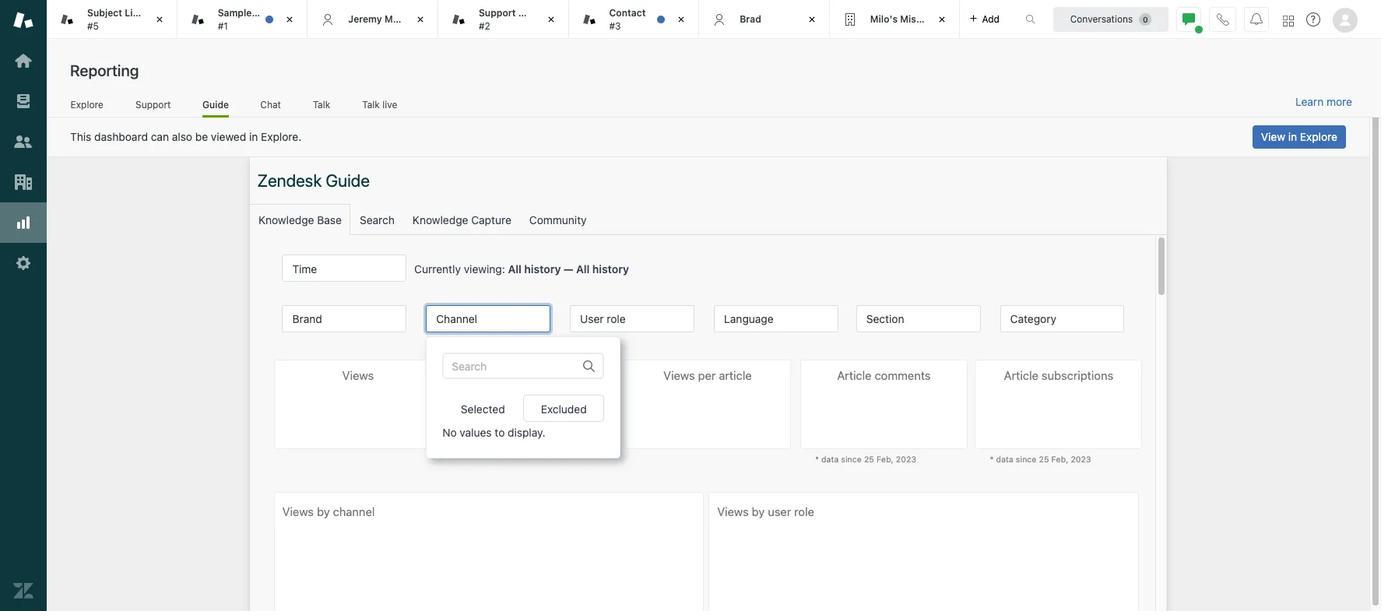 Task type: describe. For each thing, give the bounding box(es) containing it.
button displays agent's chat status as online. image
[[1183, 13, 1195, 25]]

talk link
[[312, 99, 331, 115]]

notifications image
[[1251, 13, 1263, 25]]

contact #3
[[609, 7, 646, 32]]

subject
[[87, 7, 122, 19]]

view in explore
[[1261, 130, 1338, 143]]

tab containing subject line
[[47, 0, 177, 39]]

brad tab
[[699, 0, 830, 39]]

this
[[70, 130, 91, 143]]

get started image
[[13, 51, 33, 71]]

live
[[383, 99, 397, 110]]

chat link
[[260, 99, 281, 115]]

customers image
[[13, 132, 33, 152]]

support for support
[[136, 99, 171, 110]]

support for support outreach #2
[[479, 7, 516, 19]]

be
[[195, 130, 208, 143]]

add
[[982, 13, 1000, 25]]

tab containing contact
[[569, 0, 699, 39]]

outreach
[[518, 7, 561, 19]]

organizations image
[[13, 172, 33, 192]]

reporting
[[70, 62, 139, 79]]

#3
[[609, 20, 621, 32]]

tabs tab list
[[47, 0, 1009, 39]]

#5
[[87, 20, 99, 32]]

learn
[[1296, 95, 1324, 108]]

talk for talk live
[[362, 99, 380, 110]]

add button
[[961, 0, 1009, 38]]

#2
[[479, 20, 490, 32]]

learn more link
[[1296, 95, 1353, 109]]

get help image
[[1307, 12, 1321, 26]]

jeremy miller tab
[[308, 0, 438, 39]]

talk for talk
[[313, 99, 330, 110]]

2 close image from the left
[[543, 12, 559, 27]]

zendesk image
[[13, 581, 33, 601]]

1 in from the left
[[249, 130, 258, 143]]

view in explore button
[[1253, 125, 1346, 149]]

#1
[[218, 20, 228, 32]]

dashboard
[[94, 130, 148, 143]]



Task type: locate. For each thing, give the bounding box(es) containing it.
in inside button
[[1289, 130, 1297, 143]]

1 horizontal spatial talk
[[362, 99, 380, 110]]

learn more
[[1296, 95, 1353, 108]]

subject line #5
[[87, 7, 144, 32]]

#1 tab
[[177, 0, 308, 39]]

explore link
[[70, 99, 104, 115]]

talk right "chat"
[[313, 99, 330, 110]]

chat
[[260, 99, 281, 110]]

conversations button
[[1054, 7, 1169, 32]]

explore down learn more link
[[1300, 130, 1338, 143]]

1 horizontal spatial close image
[[543, 12, 559, 27]]

talk left live
[[362, 99, 380, 110]]

close image right "line"
[[152, 12, 167, 27]]

3 close image from the left
[[935, 12, 950, 27]]

in right viewed
[[249, 130, 258, 143]]

close image
[[152, 12, 167, 27], [413, 12, 428, 27], [674, 12, 689, 27], [804, 12, 820, 27]]

0 vertical spatial support
[[479, 7, 516, 19]]

support up #2
[[479, 7, 516, 19]]

jeremy miller
[[348, 13, 410, 25]]

support link
[[135, 99, 171, 115]]

talk live link
[[362, 99, 398, 115]]

close image right contact #3
[[674, 12, 689, 27]]

line
[[125, 7, 144, 19]]

3 close image from the left
[[674, 12, 689, 27]]

2 in from the left
[[1289, 130, 1297, 143]]

1 tab from the left
[[47, 0, 177, 39]]

in right 'view' at right top
[[1289, 130, 1297, 143]]

2 horizontal spatial close image
[[935, 12, 950, 27]]

0 horizontal spatial close image
[[282, 12, 298, 27]]

tab
[[47, 0, 177, 39], [438, 0, 569, 39], [569, 0, 699, 39], [830, 0, 961, 39]]

this dashboard can also be viewed in explore.
[[70, 130, 302, 143]]

close image right '#1'
[[282, 12, 298, 27]]

close image right brad
[[804, 12, 820, 27]]

explore
[[71, 99, 103, 110], [1300, 130, 1338, 143]]

close image inside brad tab
[[804, 12, 820, 27]]

more
[[1327, 95, 1353, 108]]

explore up 'this'
[[71, 99, 103, 110]]

support inside support outreach #2
[[479, 7, 516, 19]]

reporting image
[[13, 213, 33, 233]]

contact
[[609, 7, 646, 19]]

zendesk support image
[[13, 10, 33, 30]]

in
[[249, 130, 258, 143], [1289, 130, 1297, 143]]

1 talk from the left
[[313, 99, 330, 110]]

2 talk from the left
[[362, 99, 380, 110]]

close image inside '#1' tab
[[282, 12, 298, 27]]

support
[[479, 7, 516, 19], [136, 99, 171, 110]]

2 tab from the left
[[438, 0, 569, 39]]

guide link
[[203, 99, 229, 118]]

3 tab from the left
[[569, 0, 699, 39]]

support up can
[[136, 99, 171, 110]]

0 horizontal spatial support
[[136, 99, 171, 110]]

explore inside "link"
[[71, 99, 103, 110]]

admin image
[[13, 253, 33, 273]]

views image
[[13, 91, 33, 111]]

4 close image from the left
[[804, 12, 820, 27]]

1 vertical spatial explore
[[1300, 130, 1338, 143]]

conversations
[[1070, 13, 1133, 25]]

explore inside button
[[1300, 130, 1338, 143]]

1 close image from the left
[[282, 12, 298, 27]]

close image left '#3' on the top of the page
[[543, 12, 559, 27]]

1 vertical spatial support
[[136, 99, 171, 110]]

zendesk products image
[[1283, 15, 1294, 26]]

close image right 'miller' on the top left of page
[[413, 12, 428, 27]]

can
[[151, 130, 169, 143]]

view
[[1261, 130, 1286, 143]]

1 horizontal spatial in
[[1289, 130, 1297, 143]]

explore.
[[261, 130, 302, 143]]

miller
[[385, 13, 410, 25]]

main element
[[0, 0, 47, 611]]

0 horizontal spatial talk
[[313, 99, 330, 110]]

tab containing support outreach
[[438, 0, 569, 39]]

0 horizontal spatial in
[[249, 130, 258, 143]]

close image inside jeremy miller tab
[[413, 12, 428, 27]]

0 vertical spatial explore
[[71, 99, 103, 110]]

support outreach #2
[[479, 7, 561, 32]]

2 close image from the left
[[413, 12, 428, 27]]

4 tab from the left
[[830, 0, 961, 39]]

viewed
[[211, 130, 246, 143]]

also
[[172, 130, 192, 143]]

close image left add 'dropdown button'
[[935, 12, 950, 27]]

brad
[[740, 13, 761, 25]]

talk live
[[362, 99, 397, 110]]

1 horizontal spatial explore
[[1300, 130, 1338, 143]]

jeremy
[[348, 13, 382, 25]]

talk
[[313, 99, 330, 110], [362, 99, 380, 110]]

1 close image from the left
[[152, 12, 167, 27]]

guide
[[203, 99, 229, 110]]

0 horizontal spatial explore
[[71, 99, 103, 110]]

close image
[[282, 12, 298, 27], [543, 12, 559, 27], [935, 12, 950, 27]]

1 horizontal spatial support
[[479, 7, 516, 19]]



Task type: vqa. For each thing, say whether or not it's contained in the screenshot.
the To : Brad Show more corresponding to Testin
no



